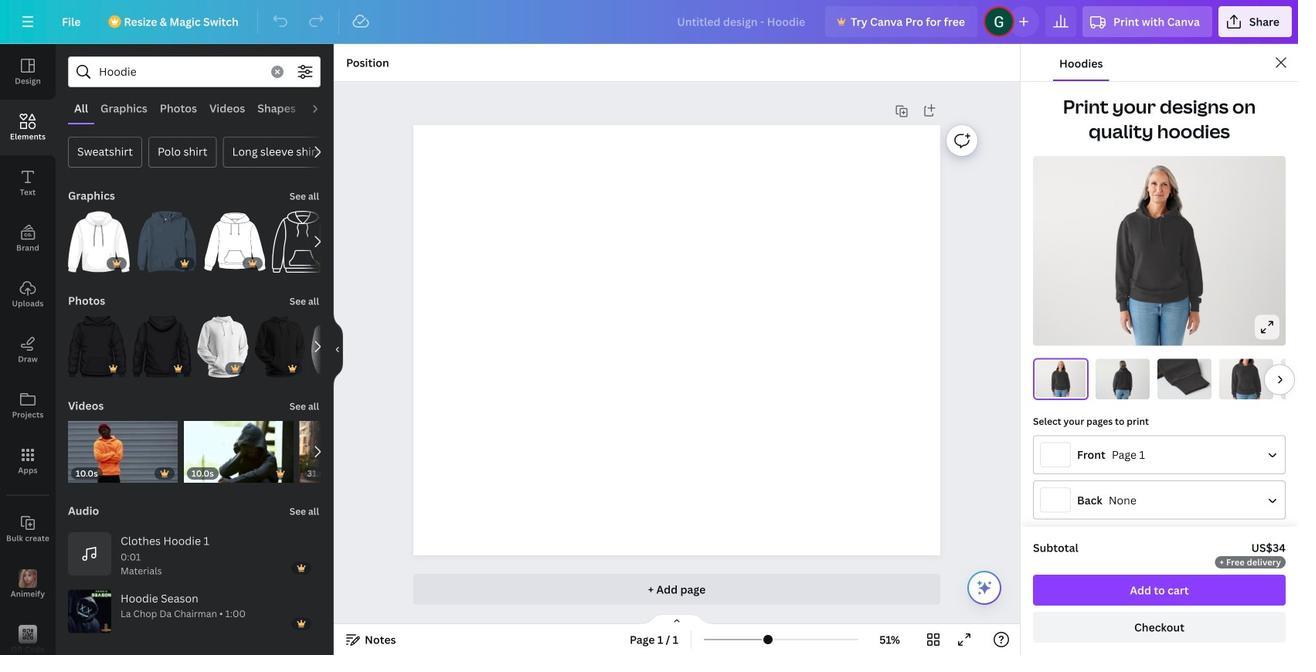 Task type: vqa. For each thing, say whether or not it's contained in the screenshot.
list
no



Task type: locate. For each thing, give the bounding box(es) containing it.
blue hoodie illustration image
[[136, 211, 198, 273]]

show preview 2 of the design image
[[1096, 359, 1150, 399]]

white hoodie cutout image left black hoodie cutout image
[[197, 316, 248, 378]]

Zoom button
[[865, 628, 915, 652]]

main menu bar
[[0, 0, 1299, 44]]

white hoodie cutout image
[[197, 316, 248, 378], [312, 316, 361, 378]]

white hoodie cutout image right black hoodie cutout image
[[312, 316, 361, 378]]

1 horizontal spatial white hoodie cutout image
[[312, 316, 361, 378]]

0 horizontal spatial white hoodie cutout image
[[197, 316, 248, 378]]

show preview 1 of the design image
[[1034, 359, 1088, 399]]

60 seconds element
[[121, 607, 246, 633]]

show pages image
[[640, 614, 714, 626]]

hoody flat mockup image
[[204, 211, 266, 273]]

group
[[68, 202, 130, 273], [136, 202, 198, 273], [204, 202, 266, 273], [272, 211, 334, 273], [68, 307, 126, 378], [133, 307, 191, 378], [197, 307, 248, 378], [255, 307, 305, 378], [68, 412, 178, 483], [184, 412, 293, 483], [300, 421, 408, 483]]



Task type: describe. For each thing, give the bounding box(es) containing it.
black hoodie closeup image
[[133, 316, 191, 378]]

Search elements search field
[[99, 57, 262, 87]]

canva assistant image
[[975, 579, 994, 597]]

show preview 5 of the design image
[[1282, 359, 1299, 399]]

1 white hoodie cutout image from the left
[[197, 316, 248, 378]]

show preview 4 of the design image
[[1220, 359, 1274, 399]]

show preview 3 of the design image
[[1158, 359, 1212, 399]]

materials, 1 seconds element
[[121, 550, 164, 578]]

hide image
[[333, 313, 343, 387]]

2 white hoodie cutout image from the left
[[312, 316, 361, 378]]

black hoody cutout image
[[68, 316, 126, 378]]

front of basic white hoodie isolated image
[[68, 211, 130, 273]]

black hoodie cutout image
[[255, 316, 305, 378]]

side panel tab list
[[0, 44, 56, 655]]

Design title text field
[[665, 6, 819, 37]]



